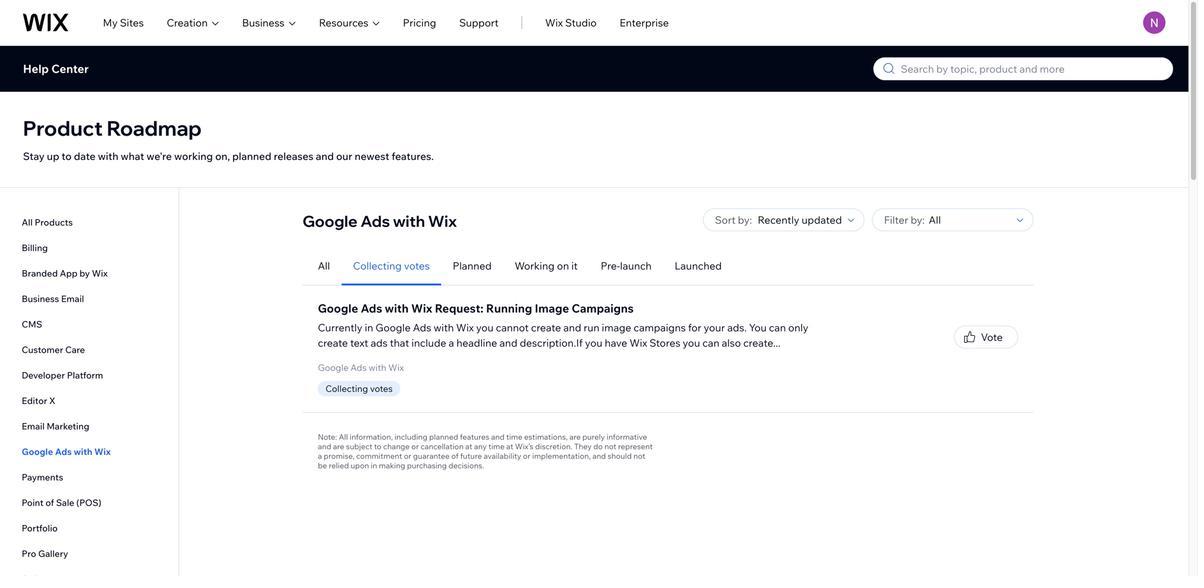 Task type: vqa. For each thing, say whether or not it's contained in the screenshot.
estimations,
yes



Task type: locate. For each thing, give the bounding box(es) containing it.
and down cannot
[[500, 337, 518, 350]]

of left sale
[[46, 498, 54, 509]]

at left any
[[466, 442, 473, 452]]

features
[[460, 433, 490, 442]]

pricing
[[403, 16, 436, 29]]

1 vertical spatial of
[[46, 498, 54, 509]]

payments button
[[22, 470, 63, 486]]

1 horizontal spatial can
[[769, 322, 786, 334]]

2 vertical spatial google ads with wix
[[22, 447, 111, 458]]

0 vertical spatial to
[[62, 150, 72, 163]]

you up headline
[[476, 322, 494, 334]]

are left the "purely"
[[570, 433, 581, 442]]

planned inside note: all information, including planned features and time estimations, are purely informative and are subject to change or cancellation at any time at wix's discretion. they do not represent a promise, commitment or guarantee of future availability or implementation, and should not be relied upon in making purchasing decisions.
[[429, 433, 458, 442]]

enterprise link
[[620, 15, 669, 30]]

0 vertical spatial all
[[22, 217, 33, 228]]

create up description.if
[[531, 322, 561, 334]]

not right 'should'
[[634, 452, 646, 461]]

all
[[22, 217, 33, 228], [318, 260, 330, 273], [339, 433, 348, 442]]

google down currently
[[318, 363, 349, 374]]

resources
[[319, 16, 369, 29]]

wix's
[[515, 442, 534, 452]]

newest
[[355, 150, 390, 163]]

0 horizontal spatial at
[[466, 442, 473, 452]]

with up that
[[385, 302, 409, 316]]

1 horizontal spatial create
[[531, 322, 561, 334]]

1 horizontal spatial at
[[507, 442, 514, 452]]

wix studio
[[545, 16, 597, 29]]

launched
[[675, 260, 722, 273]]

a
[[449, 337, 454, 350], [318, 452, 322, 461]]

pro gallery button
[[22, 547, 68, 562]]

do
[[594, 442, 603, 452]]

that
[[390, 337, 409, 350]]

any
[[474, 442, 487, 452]]

on,
[[215, 150, 230, 163]]

1 vertical spatial planned
[[429, 433, 458, 442]]

0 horizontal spatial can
[[703, 337, 720, 350]]

and left our
[[316, 150, 334, 163]]

of inside 'point of sale (pos)' button
[[46, 498, 54, 509]]

sort by:
[[715, 214, 752, 227]]

0 vertical spatial email
[[61, 294, 84, 305]]

by
[[80, 268, 90, 279]]

vote
[[981, 331, 1003, 344]]

1 horizontal spatial all
[[318, 260, 330, 273]]

a left the 'promise,' at the bottom
[[318, 452, 322, 461]]

planned
[[232, 150, 272, 163], [429, 433, 458, 442]]

1 at from the left
[[466, 442, 473, 452]]

customer care button
[[22, 343, 85, 358]]

business inside popup button
[[242, 16, 285, 29]]

votes down 'ads'
[[370, 384, 393, 395]]

0 vertical spatial in
[[365, 322, 373, 334]]

you down for
[[683, 337, 700, 350]]

2 by: from the left
[[911, 214, 925, 227]]

not right do
[[605, 442, 617, 452]]

google ads with wix button
[[318, 363, 406, 374], [22, 445, 111, 460]]

create
[[531, 322, 561, 334], [318, 337, 348, 350]]

time up availability
[[507, 433, 523, 442]]

1 horizontal spatial google ads with wix button
[[318, 363, 406, 374]]

headline
[[457, 337, 497, 350]]

marketing
[[47, 421, 89, 432]]

date
[[74, 150, 96, 163]]

0 horizontal spatial business
[[22, 294, 59, 305]]

1 vertical spatial google ads with wix button
[[22, 445, 111, 460]]

by: right the sort
[[738, 214, 752, 227]]

0 horizontal spatial by:
[[738, 214, 752, 227]]

guarantee
[[413, 452, 450, 461]]

create...
[[744, 337, 781, 350]]

0 vertical spatial can
[[769, 322, 786, 334]]

wix studio link
[[545, 15, 597, 30]]

cms button
[[22, 317, 42, 333]]

time right any
[[489, 442, 505, 452]]

2 vertical spatial all
[[339, 433, 348, 442]]

a right the include
[[449, 337, 454, 350]]

or right availability
[[523, 452, 531, 461]]

to
[[62, 150, 72, 163], [374, 442, 382, 452]]

branded
[[22, 268, 58, 279]]

filter
[[884, 214, 909, 227]]

1 vertical spatial create
[[318, 337, 348, 350]]

create down currently
[[318, 337, 348, 350]]

1 vertical spatial all
[[318, 260, 330, 273]]

1 vertical spatial to
[[374, 442, 382, 452]]

campaigns
[[634, 322, 686, 334]]

to right subject
[[374, 442, 382, 452]]

collecting down text
[[326, 384, 368, 395]]

1 horizontal spatial of
[[452, 452, 459, 461]]

or
[[412, 442, 419, 452], [404, 452, 412, 461], [523, 452, 531, 461]]

on
[[557, 260, 569, 273]]

votes inside button
[[404, 260, 430, 273]]

gallery
[[38, 549, 68, 560]]

and
[[316, 150, 334, 163], [564, 322, 582, 334], [500, 337, 518, 350], [491, 433, 505, 442], [318, 442, 331, 452], [593, 452, 606, 461]]

0 vertical spatial of
[[452, 452, 459, 461]]

all for all products
[[22, 217, 33, 228]]

0 vertical spatial create
[[531, 322, 561, 334]]

1 horizontal spatial a
[[449, 337, 454, 350]]

collecting inside collecting votes button
[[353, 260, 402, 273]]

1 vertical spatial business
[[22, 294, 59, 305]]

0 vertical spatial google ads with wix
[[303, 212, 457, 231]]

support
[[459, 16, 499, 29]]

1 horizontal spatial to
[[374, 442, 382, 452]]

email down editor
[[22, 421, 45, 432]]

purchasing
[[407, 461, 447, 471]]

planned up guarantee
[[429, 433, 458, 442]]

0 horizontal spatial to
[[62, 150, 72, 163]]

can down the 'your'
[[703, 337, 720, 350]]

point of sale (pos) button
[[22, 496, 101, 511]]

google ads with wix button down marketing
[[22, 445, 111, 460]]

can right you
[[769, 322, 786, 334]]

1 vertical spatial google ads with wix
[[318, 363, 404, 374]]

2 horizontal spatial you
[[683, 337, 700, 350]]

ads down text
[[351, 363, 367, 374]]

Search by topic, product and more field
[[897, 58, 1165, 80]]

1 vertical spatial can
[[703, 337, 720, 350]]

launch
[[620, 260, 652, 273]]

google
[[303, 212, 358, 231], [318, 302, 358, 316], [376, 322, 411, 334], [318, 363, 349, 374], [22, 447, 53, 458]]

you down run
[[585, 337, 603, 350]]

description.if
[[520, 337, 583, 350]]

future
[[460, 452, 482, 461]]

tab list
[[306, 247, 1034, 286]]

1 vertical spatial email
[[22, 421, 45, 432]]

all inside all button
[[318, 260, 330, 273]]

making
[[379, 461, 405, 471]]

0 horizontal spatial a
[[318, 452, 322, 461]]

in up text
[[365, 322, 373, 334]]

1 horizontal spatial by:
[[911, 214, 925, 227]]

to right up
[[62, 150, 72, 163]]

are
[[570, 433, 581, 442], [333, 442, 344, 452]]

wix down that
[[389, 363, 404, 374]]

votes left 'planned' on the top left
[[404, 260, 430, 273]]

by:
[[738, 214, 752, 227], [911, 214, 925, 227]]

and right the they
[[593, 452, 606, 461]]

all inside all products button
[[22, 217, 33, 228]]

1 horizontal spatial you
[[585, 337, 603, 350]]

planned right the "on,"
[[232, 150, 272, 163]]

in right the upon
[[371, 461, 377, 471]]

app
[[60, 268, 78, 279]]

2 horizontal spatial all
[[339, 433, 348, 442]]

at left the 'wix's'
[[507, 442, 514, 452]]

upon
[[351, 461, 369, 471]]

up
[[47, 150, 59, 163]]

0 horizontal spatial are
[[333, 442, 344, 452]]

sort
[[715, 214, 736, 227]]

business email
[[22, 294, 84, 305]]

with up collecting votes button
[[393, 212, 425, 231]]

branded app by wix
[[22, 268, 108, 279]]

all for all
[[318, 260, 330, 273]]

of left future
[[452, 452, 459, 461]]

wix right have
[[630, 337, 648, 350]]

in inside google ads with wix request: running image campaigns currently in google ads with wix you cannot create and run image campaigns for your ads. you can only create text ads that include a headline and description.if you have wix stores you can also create...
[[365, 322, 373, 334]]

google ads with wix button down text
[[318, 363, 406, 374]]

1 horizontal spatial votes
[[404, 260, 430, 273]]

1 by: from the left
[[738, 214, 752, 227]]

0 horizontal spatial you
[[476, 322, 494, 334]]

not
[[605, 442, 617, 452], [634, 452, 646, 461]]

email down app on the left top
[[61, 294, 84, 305]]

ads up 'ads'
[[361, 302, 382, 316]]

cms
[[22, 319, 42, 330]]

collecting
[[353, 260, 402, 273], [326, 384, 368, 395]]

0 horizontal spatial of
[[46, 498, 54, 509]]

of inside note: all information, including planned features and time estimations, are purely informative and are subject to change or cancellation at any time at wix's discretion. they do not represent a promise, commitment or guarantee of future availability or implementation, and should not be relied upon in making purchasing decisions.
[[452, 452, 459, 461]]

by: right filter
[[911, 214, 925, 227]]

google ads with wix down text
[[318, 363, 404, 374]]

ads
[[371, 337, 388, 350]]

google up all button
[[303, 212, 358, 231]]

point of sale (pos)
[[22, 498, 101, 509]]

wix
[[545, 16, 563, 29], [428, 212, 457, 231], [92, 268, 108, 279], [411, 302, 432, 316], [456, 322, 474, 334], [630, 337, 648, 350], [389, 363, 404, 374], [94, 447, 111, 458]]

wix left the studio at the top
[[545, 16, 563, 29]]

google ads with wix up collecting votes button
[[303, 212, 457, 231]]

center
[[51, 62, 89, 76]]

1 horizontal spatial business
[[242, 16, 285, 29]]

collecting votes
[[353, 260, 430, 273], [326, 384, 393, 395]]

help center link
[[23, 62, 89, 76]]

cancellation
[[421, 442, 464, 452]]

0 vertical spatial votes
[[404, 260, 430, 273]]

google ads with wix down marketing
[[22, 447, 111, 458]]

0 horizontal spatial all
[[22, 217, 33, 228]]

pro
[[22, 549, 36, 560]]

1 vertical spatial votes
[[370, 384, 393, 395]]

1 horizontal spatial time
[[507, 433, 523, 442]]

0 vertical spatial collecting
[[353, 260, 402, 273]]

0 vertical spatial a
[[449, 337, 454, 350]]

business inside button
[[22, 294, 59, 305]]

image
[[602, 322, 632, 334]]

studio
[[565, 16, 597, 29]]

product
[[23, 115, 103, 141]]

collecting right all button
[[353, 260, 402, 273]]

email marketing
[[22, 421, 89, 432]]

roadmap
[[107, 115, 202, 141]]

all inside note: all information, including planned features and time estimations, are purely informative and are subject to change or cancellation at any time at wix's discretion. they do not represent a promise, commitment or guarantee of future availability or implementation, and should not be relied upon in making purchasing decisions.
[[339, 433, 348, 442]]

pre-
[[601, 260, 620, 273]]

and left run
[[564, 322, 582, 334]]

stay
[[23, 150, 45, 163]]

billing
[[22, 243, 48, 254]]

you
[[476, 322, 494, 334], [585, 337, 603, 350], [683, 337, 700, 350]]

0 vertical spatial collecting votes
[[353, 260, 430, 273]]

planned
[[453, 260, 492, 273]]

stores
[[650, 337, 681, 350]]

can
[[769, 322, 786, 334], [703, 337, 720, 350]]

to inside note: all information, including planned features and time estimations, are purely informative and are subject to change or cancellation at any time at wix's discretion. they do not represent a promise, commitment or guarantee of future availability or implementation, and should not be relied upon in making purchasing decisions.
[[374, 442, 382, 452]]

1 vertical spatial a
[[318, 452, 322, 461]]

None field
[[925, 209, 1013, 231]]

creation
[[167, 16, 208, 29]]

billing button
[[22, 241, 48, 256]]

0 vertical spatial business
[[242, 16, 285, 29]]

campaigns
[[572, 302, 634, 316]]

0 vertical spatial planned
[[232, 150, 272, 163]]

google up that
[[376, 322, 411, 334]]

only
[[789, 322, 809, 334]]

1 horizontal spatial planned
[[429, 433, 458, 442]]

business for business
[[242, 16, 285, 29]]

request:
[[435, 302, 484, 316]]

are up relied
[[333, 442, 344, 452]]

1 vertical spatial in
[[371, 461, 377, 471]]

google ads with wix inside google ads with wix button
[[318, 363, 404, 374]]



Task type: describe. For each thing, give the bounding box(es) containing it.
1 horizontal spatial are
[[570, 433, 581, 442]]

include
[[412, 337, 447, 350]]

product roadmap
[[23, 115, 202, 141]]

1 horizontal spatial not
[[634, 452, 646, 461]]

x
[[49, 396, 55, 407]]

wix up headline
[[456, 322, 474, 334]]

vote button
[[955, 326, 1019, 349]]

for
[[688, 322, 702, 334]]

they
[[574, 442, 592, 452]]

we're
[[147, 150, 172, 163]]

(pos)
[[76, 498, 101, 509]]

my sites link
[[103, 15, 144, 30]]

it
[[572, 260, 578, 273]]

our
[[336, 150, 352, 163]]

my
[[103, 16, 118, 29]]

google ads with wix for left google ads with wix button
[[22, 447, 111, 458]]

sites
[[120, 16, 144, 29]]

help
[[23, 62, 49, 76]]

and up availability
[[491, 433, 505, 442]]

0 horizontal spatial google ads with wix button
[[22, 445, 111, 460]]

pre-launch
[[601, 260, 652, 273]]

0 horizontal spatial votes
[[370, 384, 393, 395]]

pro gallery
[[22, 549, 68, 560]]

pre-launch button
[[589, 247, 663, 286]]

working on it button
[[503, 247, 589, 286]]

developer platform
[[22, 370, 103, 381]]

by: for sort by:
[[738, 214, 752, 227]]

support link
[[459, 15, 499, 30]]

all button
[[306, 247, 342, 286]]

0 horizontal spatial time
[[489, 442, 505, 452]]

wix up the include
[[411, 302, 432, 316]]

0 horizontal spatial not
[[605, 442, 617, 452]]

portfolio button
[[22, 521, 58, 537]]

promise,
[[324, 452, 355, 461]]

image
[[535, 302, 569, 316]]

with up the include
[[434, 322, 454, 334]]

be
[[318, 461, 327, 471]]

customer care
[[22, 345, 85, 356]]

ads up collecting votes button
[[361, 212, 390, 231]]

also
[[722, 337, 741, 350]]

1 vertical spatial collecting votes
[[326, 384, 393, 395]]

email marketing button
[[22, 419, 89, 435]]

branded app by wix button
[[22, 266, 108, 281]]

business email button
[[22, 292, 84, 307]]

have
[[605, 337, 628, 350]]

you
[[749, 322, 767, 334]]

developer
[[22, 370, 65, 381]]

a inside google ads with wix request: running image campaigns currently in google ads with wix you cannot create and run image campaigns for your ads. you can only create text ads that include a headline and description.if you have wix stores you can also create...
[[449, 337, 454, 350]]

filter by:
[[884, 214, 925, 227]]

informative
[[607, 433, 647, 442]]

change
[[383, 442, 410, 452]]

resources button
[[319, 15, 380, 30]]

google up currently
[[318, 302, 358, 316]]

0 horizontal spatial create
[[318, 337, 348, 350]]

tab list containing all
[[306, 247, 1034, 286]]

0 horizontal spatial email
[[22, 421, 45, 432]]

care
[[65, 345, 85, 356]]

working
[[515, 260, 555, 273]]

with down marketing
[[74, 447, 92, 458]]

text
[[350, 337, 369, 350]]

note: all information, including planned features and time estimations, are purely informative and are subject to change or cancellation at any time at wix's discretion. they do not represent a promise, commitment or guarantee of future availability or implementation, and should not be relied upon in making purchasing decisions.
[[318, 433, 653, 471]]

enterprise
[[620, 16, 669, 29]]

2 at from the left
[[507, 442, 514, 452]]

purely
[[583, 433, 605, 442]]

your
[[704, 322, 725, 334]]

help center
[[23, 62, 89, 76]]

collecting votes button
[[342, 247, 441, 286]]

working
[[174, 150, 213, 163]]

point
[[22, 498, 44, 509]]

represent
[[618, 442, 653, 452]]

a inside note: all information, including planned features and time estimations, are purely informative and are subject to change or cancellation at any time at wix's discretion. they do not represent a promise, commitment or guarantee of future availability or implementation, and should not be relied upon in making purchasing decisions.
[[318, 452, 322, 461]]

or down including
[[404, 452, 412, 461]]

cannot
[[496, 322, 529, 334]]

releases
[[274, 150, 314, 163]]

in inside note: all information, including planned features and time estimations, are purely informative and are subject to change or cancellation at any time at wix's discretion. they do not represent a promise, commitment or guarantee of future availability or implementation, and should not be relied upon in making purchasing decisions.
[[371, 461, 377, 471]]

with right date
[[98, 150, 118, 163]]

should
[[608, 452, 632, 461]]

ads down marketing
[[55, 447, 72, 458]]

and up be
[[318, 442, 331, 452]]

pricing link
[[403, 15, 436, 30]]

business for business email
[[22, 294, 59, 305]]

by: for filter by:
[[911, 214, 925, 227]]

google up payments
[[22, 447, 53, 458]]

planned button
[[441, 247, 503, 286]]

sale
[[56, 498, 74, 509]]

editor
[[22, 396, 47, 407]]

products
[[35, 217, 73, 228]]

profile image image
[[1144, 11, 1166, 34]]

1 horizontal spatial email
[[61, 294, 84, 305]]

1 vertical spatial collecting
[[326, 384, 368, 395]]

discretion.
[[535, 442, 573, 452]]

roadmap.sort-menu.placeholder field
[[754, 209, 844, 231]]

google ads with wix for top google ads with wix button
[[318, 363, 404, 374]]

note:
[[318, 433, 337, 442]]

customer
[[22, 345, 63, 356]]

0 horizontal spatial planned
[[232, 150, 272, 163]]

business button
[[242, 15, 296, 30]]

platform
[[67, 370, 103, 381]]

wix up 'planned' on the top left
[[428, 212, 457, 231]]

run
[[584, 322, 600, 334]]

my sites
[[103, 16, 144, 29]]

google ads with wix request: running image campaigns currently in google ads with wix you cannot create and run image campaigns for your ads. you can only create text ads that include a headline and description.if you have wix stores you can also create...
[[318, 302, 809, 350]]

wix right by
[[92, 268, 108, 279]]

stay up to date with what we're working on, planned releases and our newest features.
[[23, 150, 434, 163]]

including
[[395, 433, 428, 442]]

collecting votes inside button
[[353, 260, 430, 273]]

0 vertical spatial google ads with wix button
[[318, 363, 406, 374]]

wix up (pos)
[[94, 447, 111, 458]]

currently
[[318, 322, 363, 334]]

with down 'ads'
[[369, 363, 387, 374]]

what
[[121, 150, 144, 163]]

ads up the include
[[413, 322, 432, 334]]

or right the change
[[412, 442, 419, 452]]



